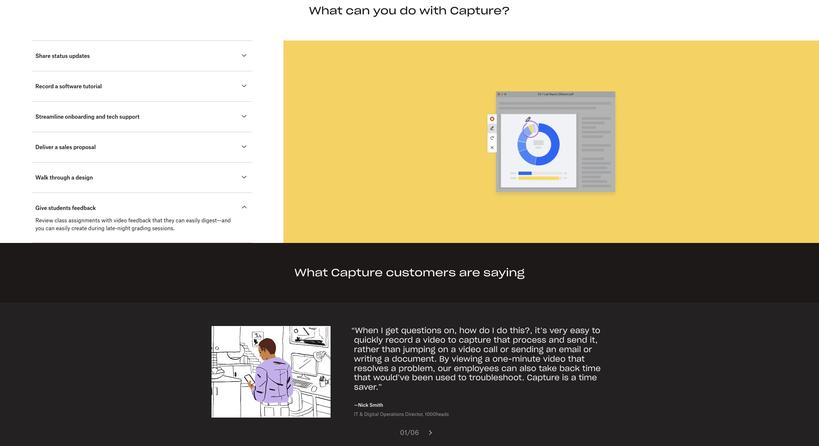 Task type: vqa. For each thing, say whether or not it's contained in the screenshot.
'back'
yes



Task type: describe. For each thing, give the bounding box(es) containing it.
viewing
[[452, 354, 483, 364]]

late-
[[106, 225, 117, 232]]

been
[[412, 373, 433, 383]]

record a software tutorial
[[35, 83, 102, 90]]

give students feedback
[[35, 205, 96, 211]]

capture inside ""when i get questions on, how do i do this?, it's very easy to quickly record a video to capture that process and send it, rather than jumping on a video call or sending an email or writing a document. by viewing a one-minute video that resolves a problem, our employees can also take back time that would've been used to troubleshoot. capture is a time saver.""
[[527, 373, 560, 383]]

than
[[382, 345, 401, 355]]

video inside review class assignments with video feedback that they can easily digest—and you can easily create during late-night grading sessions.
[[114, 217, 127, 224]]

it & digital operations director, 1000heads
[[354, 412, 449, 417]]

walk through a design
[[35, 174, 93, 181]]

jumping
[[403, 345, 436, 355]]

what can you do with capture?
[[309, 4, 510, 17]]

call
[[484, 345, 498, 355]]

time right is
[[579, 373, 598, 383]]

sending
[[512, 345, 544, 355]]

01/06
[[400, 429, 419, 437]]

walk
[[35, 174, 48, 181]]

2 horizontal spatial do
[[497, 326, 508, 336]]

0 vertical spatial capture
[[331, 266, 383, 280]]

sessions.
[[152, 225, 175, 232]]

operations
[[380, 412, 404, 417]]

—nick smith
[[354, 403, 383, 408]]

0 horizontal spatial to
[[448, 335, 457, 345]]

0 vertical spatial and
[[96, 114, 106, 120]]

proposal
[[73, 144, 96, 151]]

0 horizontal spatial do
[[400, 4, 417, 17]]

during
[[88, 225, 105, 232]]

capture
[[459, 335, 492, 345]]

1 or from the left
[[501, 345, 509, 355]]

1 horizontal spatial do
[[480, 326, 490, 336]]

by
[[440, 354, 450, 364]]

"when
[[352, 326, 379, 336]]

video up is
[[544, 354, 566, 364]]

that down writing
[[354, 373, 371, 383]]

what for what can you do with capture?
[[309, 4, 343, 17]]

tech
[[107, 114, 118, 120]]

status
[[52, 53, 68, 59]]

grading
[[132, 225, 151, 232]]

it
[[354, 412, 359, 417]]

1 horizontal spatial easily
[[186, 217, 200, 224]]

that up one-
[[494, 335, 511, 345]]

capture?
[[450, 4, 510, 17]]

what capture customers are saying
[[295, 266, 525, 280]]

you inside review class assignments with video feedback that they can easily digest—and you can easily create during late-night grading sessions.
[[35, 225, 44, 232]]

that inside review class assignments with video feedback that they can easily digest—and you can easily create during late-night grading sessions.
[[153, 217, 162, 224]]

0 vertical spatial you
[[373, 4, 397, 17]]

"when i get questions on, how do i do this?, it's very easy to quickly record a video to capture that process and send it, rather than jumping on a video call or sending an email or writing a document. by viewing a one-minute video that resolves a problem, our employees can also take back time that would've been used to troubleshoot. capture is a time saver."
[[352, 326, 601, 392]]

quickly
[[354, 335, 383, 345]]

is
[[563, 373, 569, 383]]

a man in home office looks at his phone image
[[212, 326, 331, 418]]

on,
[[444, 326, 457, 336]]

process
[[513, 335, 547, 345]]

streamline onboarding and tech support
[[35, 114, 140, 120]]

take
[[539, 364, 557, 374]]

one-
[[493, 354, 513, 364]]

used
[[436, 373, 456, 383]]

digest—and
[[202, 217, 231, 224]]

share
[[35, 53, 51, 59]]

problem,
[[399, 364, 436, 374]]

review
[[35, 217, 53, 224]]

1000heads
[[425, 412, 449, 417]]

very
[[550, 326, 568, 336]]

director,
[[406, 412, 424, 417]]

create
[[72, 225, 87, 232]]

record
[[35, 83, 54, 90]]

an
[[547, 345, 557, 355]]

assignments
[[68, 217, 100, 224]]

onboarding
[[65, 114, 95, 120]]

it,
[[590, 335, 598, 345]]

saying
[[484, 266, 525, 280]]

digital
[[364, 412, 379, 417]]

1 horizontal spatial to
[[459, 373, 467, 383]]

night
[[117, 225, 130, 232]]

video down how
[[459, 345, 481, 355]]

on
[[438, 345, 449, 355]]

it's
[[535, 326, 548, 336]]

rather
[[354, 345, 380, 355]]

share status updates
[[35, 53, 90, 59]]

troubleshoot.
[[470, 373, 525, 383]]

deliver a sales proposal
[[35, 144, 96, 151]]



Task type: locate. For each thing, give the bounding box(es) containing it.
get
[[386, 326, 399, 336]]

minute
[[513, 354, 541, 364]]

back
[[560, 364, 580, 374]]

1 i from the left
[[381, 326, 383, 336]]

students
[[48, 205, 71, 211]]

capture
[[331, 266, 383, 280], [527, 373, 560, 383]]

writing
[[354, 354, 382, 364]]

i up call
[[493, 326, 495, 336]]

do
[[400, 4, 417, 17], [480, 326, 490, 336], [497, 326, 508, 336]]

1 horizontal spatial or
[[584, 345, 593, 355]]

can
[[346, 4, 370, 17], [176, 217, 185, 224], [46, 225, 55, 232], [502, 364, 517, 374]]

1 horizontal spatial feedback
[[128, 217, 151, 224]]

easy
[[571, 326, 590, 336]]

record
[[386, 335, 413, 345]]

0 horizontal spatial i
[[381, 326, 383, 336]]

and
[[96, 114, 106, 120], [549, 335, 565, 345]]

a
[[55, 83, 58, 90], [55, 144, 58, 151], [71, 174, 74, 181], [416, 335, 421, 345], [451, 345, 456, 355], [385, 354, 390, 364], [485, 354, 490, 364], [391, 364, 396, 374], [572, 373, 577, 383]]

are
[[460, 266, 481, 280]]

send
[[568, 335, 588, 345]]

feedback up assignments
[[72, 205, 96, 211]]

what for what capture customers are saying
[[295, 266, 328, 280]]

1 vertical spatial and
[[549, 335, 565, 345]]

questions
[[401, 326, 442, 336]]

that
[[153, 217, 162, 224], [494, 335, 511, 345], [569, 354, 585, 364], [354, 373, 371, 383]]

through
[[50, 174, 70, 181]]

also
[[520, 364, 537, 374]]

1 horizontal spatial i
[[493, 326, 495, 336]]

1 horizontal spatial capture
[[527, 373, 560, 383]]

or right email
[[584, 345, 593, 355]]

deliver
[[35, 144, 54, 151]]

how
[[460, 326, 477, 336]]

they
[[164, 217, 175, 224]]

to right used
[[459, 373, 467, 383]]

sales
[[59, 144, 72, 151]]

employees
[[454, 364, 499, 374]]

—nick
[[354, 403, 369, 408]]

i
[[381, 326, 383, 336], [493, 326, 495, 336]]

saver."
[[354, 382, 382, 392]]

and inside ""when i get questions on, how do i do this?, it's very easy to quickly record a video to capture that process and send it, rather than jumping on a video call or sending an email or writing a document. by viewing a one-minute video that resolves a problem, our employees can also take back time that would've been used to troubleshoot. capture is a time saver.""
[[549, 335, 565, 345]]

2 or from the left
[[584, 345, 593, 355]]

0 horizontal spatial easily
[[56, 225, 70, 232]]

that up sessions.
[[153, 217, 162, 224]]

0 horizontal spatial or
[[501, 345, 509, 355]]

with
[[420, 4, 447, 17], [101, 217, 112, 224]]

video up by
[[423, 335, 446, 345]]

streamline
[[35, 114, 64, 120]]

would've
[[374, 373, 410, 383]]

1 vertical spatial easily
[[56, 225, 70, 232]]

1 horizontal spatial and
[[549, 335, 565, 345]]

1 vertical spatial capture
[[527, 373, 560, 383]]

easily
[[186, 217, 200, 224], [56, 225, 70, 232]]

that down send
[[569, 354, 585, 364]]

0 vertical spatial easily
[[186, 217, 200, 224]]

0 horizontal spatial with
[[101, 217, 112, 224]]

2 horizontal spatial to
[[593, 326, 601, 336]]

document.
[[392, 354, 437, 364]]

or
[[501, 345, 509, 355], [584, 345, 593, 355]]

video up 'night'
[[114, 217, 127, 224]]

a screenshot of chart, with a circle drawn over part of the image and the dropbox capture toolbar image
[[300, 56, 804, 227]]

email
[[559, 345, 582, 355]]

can inside ""when i get questions on, how do i do this?, it's very easy to quickly record a video to capture that process and send it, rather than jumping on a video call or sending an email or writing a document. by viewing a one-minute video that resolves a problem, our employees can also take back time that would've been used to troubleshoot. capture is a time saver.""
[[502, 364, 517, 374]]

and left tech
[[96, 114, 106, 120]]

1 horizontal spatial you
[[373, 4, 397, 17]]

i left get
[[381, 326, 383, 336]]

feedback inside review class assignments with video feedback that they can easily digest—and you can easily create during late-night grading sessions.
[[128, 217, 151, 224]]

support
[[119, 114, 140, 120]]

&
[[360, 412, 363, 417]]

0 vertical spatial feedback
[[72, 205, 96, 211]]

tutorial
[[83, 83, 102, 90]]

video
[[114, 217, 127, 224], [423, 335, 446, 345], [459, 345, 481, 355], [544, 354, 566, 364]]

time right "back"
[[583, 364, 601, 374]]

design
[[76, 174, 93, 181]]

0 horizontal spatial feedback
[[72, 205, 96, 211]]

time
[[583, 364, 601, 374], [579, 373, 598, 383]]

1 vertical spatial with
[[101, 217, 112, 224]]

easily left digest—and
[[186, 217, 200, 224]]

with inside review class assignments with video feedback that they can easily digest—and you can easily create during late-night grading sessions.
[[101, 217, 112, 224]]

0 vertical spatial with
[[420, 4, 447, 17]]

0 horizontal spatial you
[[35, 225, 44, 232]]

customers
[[386, 266, 456, 280]]

updates
[[69, 53, 90, 59]]

feedback up grading
[[128, 217, 151, 224]]

our
[[438, 364, 452, 374]]

easily down class
[[56, 225, 70, 232]]

to right easy on the right of the page
[[593, 326, 601, 336]]

feedback
[[72, 205, 96, 211], [128, 217, 151, 224]]

you
[[373, 4, 397, 17], [35, 225, 44, 232]]

resolves
[[354, 364, 389, 374]]

or right call
[[501, 345, 509, 355]]

0 horizontal spatial capture
[[331, 266, 383, 280]]

1 vertical spatial feedback
[[128, 217, 151, 224]]

and right it's at the right bottom of page
[[549, 335, 565, 345]]

review class assignments with video feedback that they can easily digest—and you can easily create during late-night grading sessions.
[[35, 217, 231, 232]]

1 vertical spatial what
[[295, 266, 328, 280]]

2 i from the left
[[493, 326, 495, 336]]

software
[[59, 83, 82, 90]]

class
[[55, 217, 67, 224]]

to left how
[[448, 335, 457, 345]]

0 horizontal spatial and
[[96, 114, 106, 120]]

smith
[[370, 403, 383, 408]]

1 horizontal spatial with
[[420, 4, 447, 17]]

this?,
[[510, 326, 533, 336]]

0 vertical spatial what
[[309, 4, 343, 17]]

give
[[35, 205, 47, 211]]

1 vertical spatial you
[[35, 225, 44, 232]]



